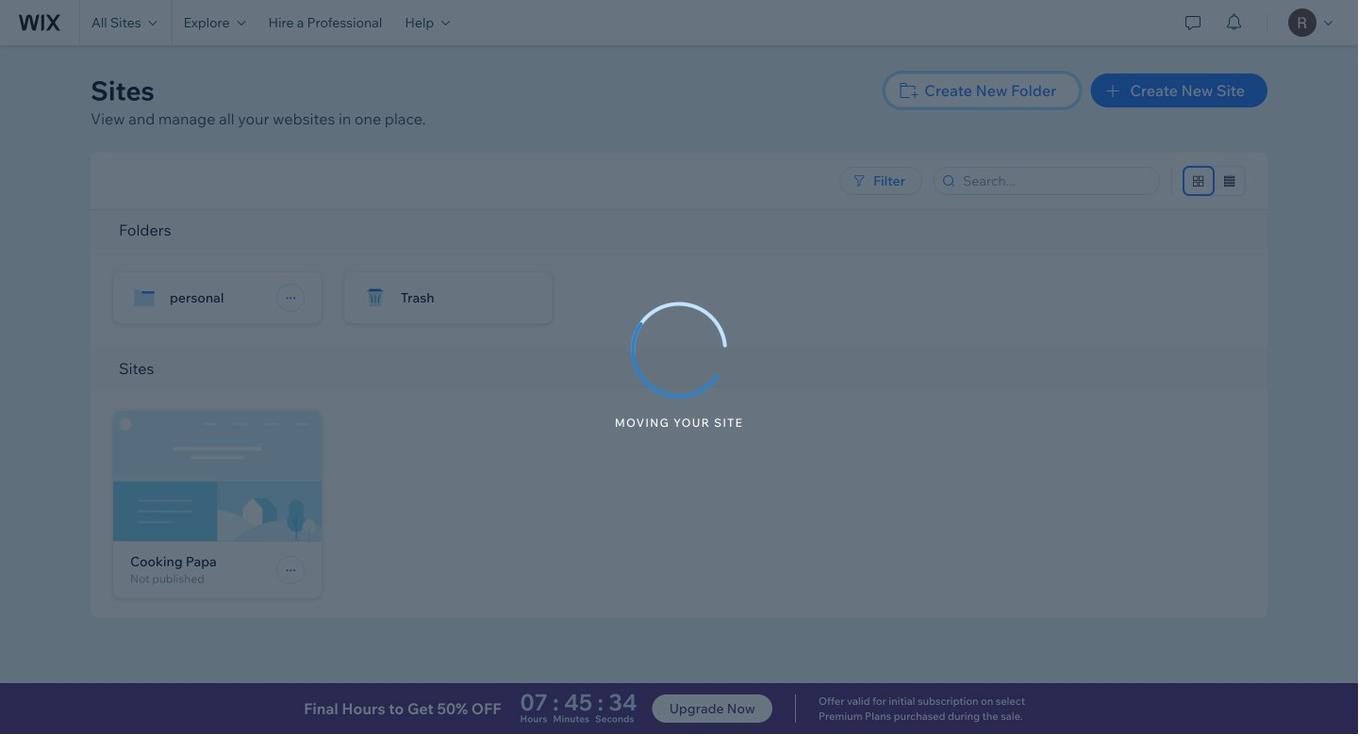 Task type: describe. For each thing, give the bounding box(es) containing it.
2 list from the top
[[113, 411, 1268, 619]]



Task type: locate. For each thing, give the bounding box(es) containing it.
0 vertical spatial list
[[113, 273, 1268, 349]]

1 list from the top
[[113, 273, 1268, 349]]

Search... field
[[957, 168, 1153, 194]]

1 vertical spatial list
[[113, 411, 1268, 619]]

list
[[113, 273, 1268, 349], [113, 411, 1268, 619]]

cooking papa image
[[113, 411, 321, 541]]



Task type: vqa. For each thing, say whether or not it's contained in the screenshot.
list to the bottom
yes



